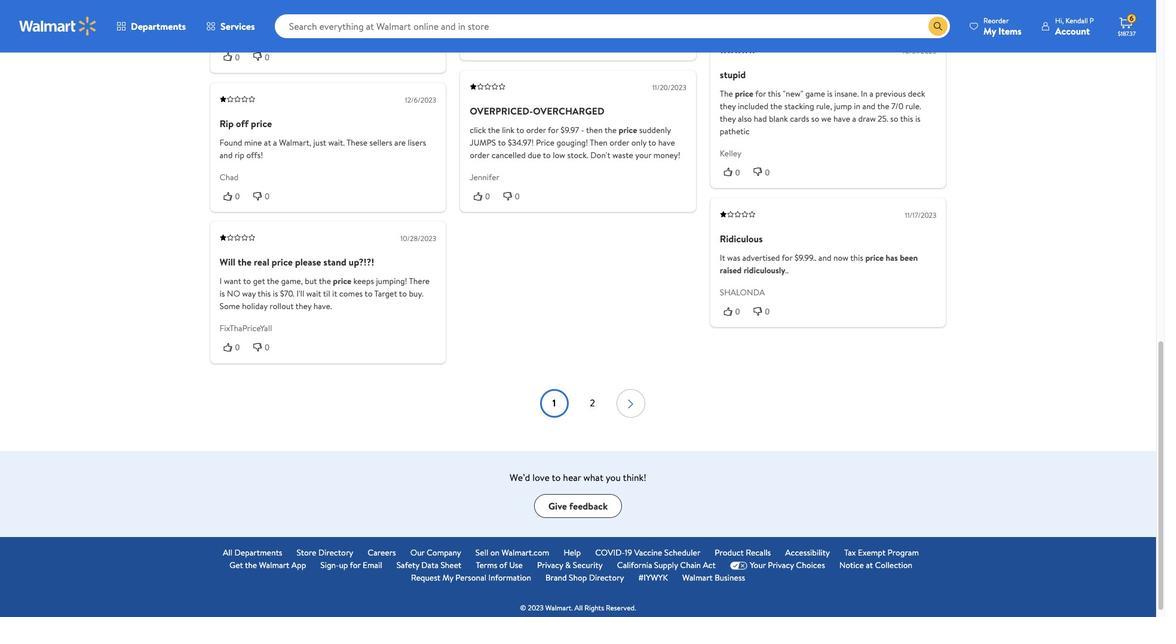 Task type: locate. For each thing, give the bounding box(es) containing it.
walmart down chain
[[682, 573, 713, 585]]

0 vertical spatial my
[[984, 24, 996, 37]]

privacy choices icon image
[[730, 562, 748, 571]]

main content
[[210, 0, 946, 419]]

for this "new" game is insane. in a previous deck they included the stacking rule, jump in and the 7/0 rule. they also had blank cards so we have a draw 25. so this is pathetic
[[720, 88, 925, 138]]

accessibility link
[[785, 548, 830, 560]]

0 horizontal spatial my
[[443, 573, 454, 585]]

sell on walmart.com link
[[476, 548, 549, 560]]

12/6/2023
[[405, 95, 436, 105]]

sheet
[[441, 560, 462, 572]]

security
[[573, 560, 603, 572]]

1 horizontal spatial so
[[890, 113, 899, 125]]

0 vertical spatial have
[[834, 113, 850, 125]]

have up the money!
[[658, 137, 675, 149]]

this inside keeps jumping! there is no way this is $70. i'll wait til it comes to target to buy. some holiday rollout they have.
[[258, 288, 271, 300]]

and left 'rip'
[[220, 149, 233, 161]]

is left no
[[220, 288, 225, 300]]

0 vertical spatial all
[[223, 548, 232, 560]]

at down exempt
[[866, 560, 873, 572]]

0 horizontal spatial have
[[658, 137, 675, 149]]

privacy up brand
[[537, 560, 563, 572]]

a inside found mine at a walmart,   just wait.  these sellers are lisers and rip offs!
[[273, 137, 277, 149]]

"new"
[[783, 88, 803, 100]]

exempt
[[858, 548, 886, 560]]

and left now
[[819, 252, 832, 264]]

for
[[755, 88, 766, 100], [548, 124, 559, 136], [782, 252, 793, 264], [350, 560, 361, 572]]

2 vertical spatial they
[[296, 301, 312, 313]]

1 vertical spatial all
[[575, 604, 583, 614]]

departments inside popup button
[[131, 20, 186, 33]]

2
[[590, 397, 595, 410]]

directory
[[318, 548, 353, 560], [589, 573, 624, 585]]

0 vertical spatial at
[[264, 137, 271, 149]]

at inside notice at collection request my personal information
[[866, 560, 873, 572]]

0 vertical spatial walmart
[[259, 560, 289, 572]]

2 horizontal spatial order
[[610, 137, 629, 149]]

get
[[229, 560, 243, 572]]

0 horizontal spatial departments
[[131, 20, 186, 33]]

i want to get the game, but the price
[[220, 275, 351, 287]]

at right mine
[[264, 137, 271, 149]]

1 horizontal spatial all
[[575, 604, 583, 614]]

sellers
[[370, 137, 392, 149]]

1 vertical spatial they
[[720, 113, 736, 125]]

0 horizontal spatial it
[[303, 10, 308, 22]]

0 vertical spatial they
[[720, 101, 736, 112]]

then
[[586, 124, 603, 136]]

safety data sheet
[[397, 560, 462, 572]]

to down link
[[498, 137, 506, 149]]

1 vertical spatial my
[[443, 573, 454, 585]]

walmart inside tax exempt program get the walmart app
[[259, 560, 289, 572]]

walmart.com
[[502, 548, 549, 560]]

0 horizontal spatial walmart
[[259, 560, 289, 572]]

have down jump
[[834, 113, 850, 125]]

directory up sign-
[[318, 548, 353, 560]]

to down the keeps
[[365, 288, 373, 300]]

privacy right your
[[768, 560, 794, 572]]

Search search field
[[275, 14, 950, 38]]

rip off price
[[220, 117, 272, 130]]

1 vertical spatial directory
[[589, 573, 624, 585]]

found mine at a walmart,   just wait.  these sellers are lisers and rip offs!
[[220, 137, 426, 161]]

price up 'it'
[[333, 275, 351, 287]]

1 vertical spatial was
[[727, 252, 740, 264]]

0 horizontal spatial and
[[220, 149, 233, 161]]

is
[[256, 10, 261, 22], [827, 88, 833, 100], [915, 113, 921, 125], [220, 288, 225, 300], [273, 288, 278, 300]]

1 vertical spatial departments
[[234, 548, 282, 560]]

and inside found mine at a walmart,   just wait.  these sellers are lisers and rip offs!
[[220, 149, 233, 161]]

1 horizontal spatial privacy
[[768, 560, 794, 572]]

search icon image
[[933, 22, 943, 31]]

up?!?!
[[349, 256, 374, 269]]

my down sheet
[[443, 573, 454, 585]]

0 horizontal spatial at
[[264, 137, 271, 149]]

hear
[[563, 472, 581, 485]]

covid-19 vaccine scheduler
[[595, 548, 701, 560]]

and right in
[[863, 101, 876, 112]]

is down rule.
[[915, 113, 921, 125]]

walmart,
[[279, 137, 311, 149]]

kerstin
[[470, 20, 495, 32]]

2 vertical spatial order
[[470, 149, 490, 161]]

0 vertical spatial it
[[303, 10, 308, 22]]

in
[[861, 88, 868, 100]]

has been raised ridiculously
[[720, 252, 918, 276]]

1 vertical spatial at
[[866, 560, 873, 572]]

for up price
[[548, 124, 559, 136]]

1 horizontal spatial my
[[984, 24, 996, 37]]

for inside "link"
[[350, 560, 361, 572]]

a left draw
[[852, 113, 856, 125]]

10/28/2023
[[401, 234, 436, 244]]

for up 'included' on the right of the page
[[755, 88, 766, 100]]

1 vertical spatial it
[[720, 252, 725, 264]]

1 horizontal spatial walmart
[[682, 573, 713, 585]]

jumping!
[[376, 275, 407, 287]]

a right $10
[[339, 10, 343, 22]]

order
[[526, 124, 546, 136], [610, 137, 629, 149], [470, 149, 490, 161]]

think!
[[623, 472, 647, 485]]

ridiculous
[[263, 10, 299, 22]]

product recalls
[[715, 548, 771, 560]]

1 horizontal spatial at
[[866, 560, 873, 572]]

have inside suddenly jumps to $34.97! price gouging! then order only to have order cancelled due to low stock. don't waste your money!
[[658, 137, 675, 149]]

for right up
[[350, 560, 361, 572]]

departments button
[[106, 12, 196, 41]]

but
[[305, 275, 317, 287]]

a left walmart,
[[273, 137, 277, 149]]

this down get
[[258, 288, 271, 300]]

a right in
[[870, 88, 874, 100]]

don't
[[591, 149, 611, 161]]

1 horizontal spatial order
[[526, 124, 546, 136]]

lisers
[[408, 137, 426, 149]]

.
[[299, 10, 301, 22]]

the down all departments
[[245, 560, 257, 572]]

0 vertical spatial and
[[863, 101, 876, 112]]

was up raised
[[727, 252, 740, 264]]

price right this
[[236, 10, 254, 22]]

©
[[520, 604, 526, 614]]

mags
[[220, 32, 239, 44]]

0 vertical spatial directory
[[318, 548, 353, 560]]

request my personal information link
[[411, 573, 531, 585]]

to right link
[[516, 124, 524, 136]]

low
[[553, 149, 565, 161]]

0 horizontal spatial order
[[470, 149, 490, 161]]

they down i'll
[[296, 301, 312, 313]]

the inside tax exempt program get the walmart app
[[245, 560, 257, 572]]

been
[[900, 252, 918, 264]]

they inside keeps jumping! there is no way this is $70. i'll wait til it comes to target to buy. some holiday rollout they have.
[[296, 301, 312, 313]]

also
[[738, 113, 752, 125]]

order up price
[[526, 124, 546, 136]]

rip
[[220, 117, 234, 130]]

it right "."
[[303, 10, 308, 22]]

of
[[499, 560, 507, 572]]

all departments
[[223, 548, 282, 560]]

our
[[410, 548, 425, 560]]

price
[[236, 10, 254, 22], [735, 88, 754, 100], [251, 117, 272, 130], [619, 124, 637, 136], [866, 252, 884, 264], [272, 256, 293, 269], [333, 275, 351, 287]]

to down suddenly
[[649, 137, 656, 149]]

on
[[490, 548, 500, 560]]

and inside for this "new" game is insane. in a previous deck they included the stacking rule, jump in and the 7/0 rule. they also had blank cards so we have a draw 25. so this is pathetic
[[863, 101, 876, 112]]

2 horizontal spatial and
[[863, 101, 876, 112]]

at inside found mine at a walmart,   just wait.  these sellers are lisers and rip offs!
[[264, 137, 271, 149]]

this right now
[[850, 252, 863, 264]]

jump
[[834, 101, 852, 112]]

1 vertical spatial have
[[658, 137, 675, 149]]

all up the get
[[223, 548, 232, 560]]

it up raised
[[720, 252, 725, 264]]

to
[[516, 124, 524, 136], [498, 137, 506, 149], [649, 137, 656, 149], [543, 149, 551, 161], [243, 275, 251, 287], [365, 288, 373, 300], [399, 288, 407, 300], [552, 472, 561, 485]]

this
[[220, 10, 234, 22]]

1 vertical spatial walmart
[[682, 573, 713, 585]]

2 vertical spatial and
[[819, 252, 832, 264]]

kendall
[[1066, 15, 1088, 25]]

1 so from the left
[[811, 113, 819, 125]]

notice
[[839, 560, 864, 572]]

they down the
[[720, 101, 736, 112]]

was left $10
[[310, 10, 323, 22]]

to left 'low'
[[543, 149, 551, 161]]

walmart left app
[[259, 560, 289, 572]]

all
[[223, 548, 232, 560], [575, 604, 583, 614]]

1 horizontal spatial and
[[819, 252, 832, 264]]

rip
[[235, 149, 244, 161]]

rule.
[[906, 101, 921, 112]]

reorder
[[984, 15, 1009, 25]]

recalls
[[746, 548, 771, 560]]

comes
[[339, 288, 363, 300]]

order down jumps in the left of the page
[[470, 149, 490, 161]]

click the link to order for $9.97 - then the price
[[470, 124, 637, 136]]

1 horizontal spatial have
[[834, 113, 850, 125]]

click
[[470, 124, 486, 136]]

we
[[821, 113, 832, 125]]

0 horizontal spatial all
[[223, 548, 232, 560]]

is left ridiculous
[[256, 10, 261, 22]]

was
[[310, 10, 323, 22], [727, 252, 740, 264]]

1 horizontal spatial it
[[720, 252, 725, 264]]

they up pathetic
[[720, 113, 736, 125]]

holiday
[[242, 301, 268, 313]]

directory down 'security'
[[589, 573, 624, 585]]

stacking
[[784, 101, 814, 112]]

1 vertical spatial and
[[220, 149, 233, 161]]

safety
[[397, 560, 419, 572]]

0 horizontal spatial privacy
[[537, 560, 563, 572]]

wait.
[[328, 137, 345, 149]]

$10
[[325, 10, 337, 22]]

the right then
[[605, 124, 617, 136]]

the right get
[[267, 275, 279, 287]]

1 link
[[540, 390, 569, 419]]

is up rule,
[[827, 88, 833, 100]]

will
[[220, 256, 235, 269]]

all left rights at the bottom of the page
[[575, 604, 583, 614]]

0 horizontal spatial was
[[310, 10, 323, 22]]

so left we
[[811, 113, 819, 125]]

0 vertical spatial was
[[310, 10, 323, 22]]

it was advertised for $9.99.. and now this price
[[720, 252, 884, 264]]

had
[[754, 113, 767, 125]]

privacy & security link
[[537, 560, 603, 573]]

weeks
[[360, 10, 382, 22]]

way
[[242, 288, 256, 300]]

help
[[564, 548, 581, 560]]

0 horizontal spatial so
[[811, 113, 819, 125]]

have
[[834, 113, 850, 125], [658, 137, 675, 149]]

order up waste
[[610, 137, 629, 149]]

act
[[703, 560, 716, 572]]

accessibility
[[785, 548, 830, 560]]

brand shop directory link
[[546, 573, 624, 585]]

so right 25.
[[890, 113, 899, 125]]

price left has
[[866, 252, 884, 264]]

california supply chain act link
[[617, 560, 716, 573]]

walmart image
[[19, 17, 97, 36]]

1 privacy from the left
[[537, 560, 563, 572]]

use
[[509, 560, 523, 572]]

overcharged
[[533, 104, 605, 117]]

0 vertical spatial departments
[[131, 20, 186, 33]]

my left items
[[984, 24, 996, 37]]



Task type: describe. For each thing, give the bounding box(es) containing it.
privacy & security
[[537, 560, 603, 572]]

notice at collection request my personal information
[[411, 560, 913, 585]]

7/0
[[892, 101, 904, 112]]

walmart.
[[545, 604, 573, 614]]

product recalls link
[[715, 548, 771, 560]]

overpriced-
[[470, 104, 533, 117]]

game,
[[281, 275, 303, 287]]

sell on walmart.com
[[476, 548, 549, 560]]

the
[[720, 88, 733, 100]]

is left $70.
[[273, 288, 278, 300]]

ago.
[[384, 10, 399, 22]]

all inside the all departments link
[[223, 548, 232, 560]]

previous
[[876, 88, 906, 100]]

p
[[1090, 15, 1094, 25]]

ridiculously
[[744, 264, 785, 276]]

what
[[584, 472, 604, 485]]

1
[[553, 397, 556, 410]]

this down rule.
[[900, 113, 913, 125]]

$34.97!
[[508, 137, 534, 149]]

feedback
[[569, 500, 608, 513]]

hi,
[[1055, 15, 1064, 25]]

store directory link
[[297, 548, 353, 560]]

few
[[345, 10, 358, 22]]

offs!
[[246, 149, 263, 161]]

they for will the real price please stand up?!?!
[[296, 301, 312, 313]]

til
[[323, 288, 330, 300]]

careers
[[368, 548, 396, 560]]

safety data sheet link
[[397, 560, 462, 573]]

for up ..
[[782, 252, 793, 264]]

due
[[528, 149, 541, 161]]

will the real price please stand up?!?!
[[220, 256, 374, 269]]

there
[[409, 275, 430, 287]]

price up i want to get the game, but the price
[[272, 256, 293, 269]]

email
[[363, 560, 382, 572]]

6 $187.37
[[1118, 13, 1136, 38]]

price up 'included' on the right of the page
[[735, 88, 754, 100]]

2 privacy from the left
[[768, 560, 794, 572]]

vaccine
[[634, 548, 662, 560]]

covid-
[[595, 548, 625, 560]]

insane.
[[835, 88, 859, 100]]

stupid
[[720, 68, 746, 81]]

terms
[[476, 560, 497, 572]]

25.
[[878, 113, 888, 125]]

services
[[221, 20, 255, 33]]

1 horizontal spatial directory
[[589, 573, 624, 585]]

shalonda
[[720, 287, 765, 299]]

to left get
[[243, 275, 251, 287]]

give feedback button
[[534, 495, 622, 519]]

they for stupid
[[720, 113, 736, 125]]

$9.97
[[561, 124, 579, 136]]

this left "new"
[[768, 88, 781, 100]]

&
[[565, 560, 571, 572]]

gouging!
[[557, 137, 588, 149]]

choices
[[796, 560, 825, 572]]

get
[[253, 275, 265, 287]]

the left link
[[488, 124, 500, 136]]

for inside for this "new" game is insane. in a previous deck they included the stacking rule, jump in and the 7/0 rule. they also had blank cards so we have a draw 25. so this is pathetic
[[755, 88, 766, 100]]

game
[[805, 88, 825, 100]]

pathetic
[[720, 126, 750, 138]]

sell
[[476, 548, 488, 560]]

price up only
[[619, 124, 637, 136]]

$9.99..
[[795, 252, 817, 264]]

$70.
[[280, 288, 295, 300]]

stock.
[[567, 149, 589, 161]]

the up til
[[319, 275, 331, 287]]

are
[[394, 137, 406, 149]]

rights
[[585, 604, 604, 614]]

© 2023 walmart. all rights reserved.
[[520, 604, 636, 614]]

account
[[1055, 24, 1090, 37]]

0 horizontal spatial directory
[[318, 548, 353, 560]]

now
[[834, 252, 849, 264]]

just
[[313, 137, 326, 149]]

next page image
[[624, 395, 638, 414]]

money!
[[654, 149, 681, 161]]

my inside reorder my items
[[984, 24, 996, 37]]

give feedback
[[548, 500, 608, 513]]

has
[[886, 252, 898, 264]]

waste
[[613, 149, 633, 161]]

1 horizontal spatial was
[[727, 252, 740, 264]]

your privacy choices link
[[730, 560, 825, 573]]

product
[[715, 548, 744, 560]]

the up blank
[[770, 101, 782, 112]]

real
[[254, 256, 269, 269]]

main content containing stupid
[[210, 0, 946, 419]]

your
[[750, 560, 766, 572]]

0 vertical spatial order
[[526, 124, 546, 136]]

to right love
[[552, 472, 561, 485]]

have inside for this "new" game is insane. in a previous deck they included the stacking rule, jump in and the 7/0 rule. they also had blank cards so we have a draw 25. so this is pathetic
[[834, 113, 850, 125]]

1 vertical spatial order
[[610, 137, 629, 149]]

want
[[224, 275, 241, 287]]

raised
[[720, 264, 742, 276]]

11/20/2023
[[652, 82, 686, 92]]

my inside notice at collection request my personal information
[[443, 573, 454, 585]]

supply
[[654, 560, 678, 572]]

price right off in the left top of the page
[[251, 117, 272, 130]]

items
[[999, 24, 1022, 37]]

to left buy.
[[399, 288, 407, 300]]

the left real
[[238, 256, 252, 269]]

the up 25.
[[877, 101, 890, 112]]

keeps jumping! there is no way this is $70. i'll wait til it comes to target to buy. some holiday rollout they have.
[[220, 275, 430, 313]]

california
[[617, 560, 652, 572]]

2 so from the left
[[890, 113, 899, 125]]

help link
[[564, 548, 581, 560]]

Walmart Site-Wide search field
[[275, 14, 950, 38]]

1 horizontal spatial departments
[[234, 548, 282, 560]]

this price is ridiculous . it was $10 a few weeks ago.
[[220, 10, 399, 22]]

we'd love to hear what you think!
[[510, 472, 647, 485]]

i'll
[[297, 288, 304, 300]]

shop
[[569, 573, 587, 585]]



Task type: vqa. For each thing, say whether or not it's contained in the screenshot.
the bottom Health
no



